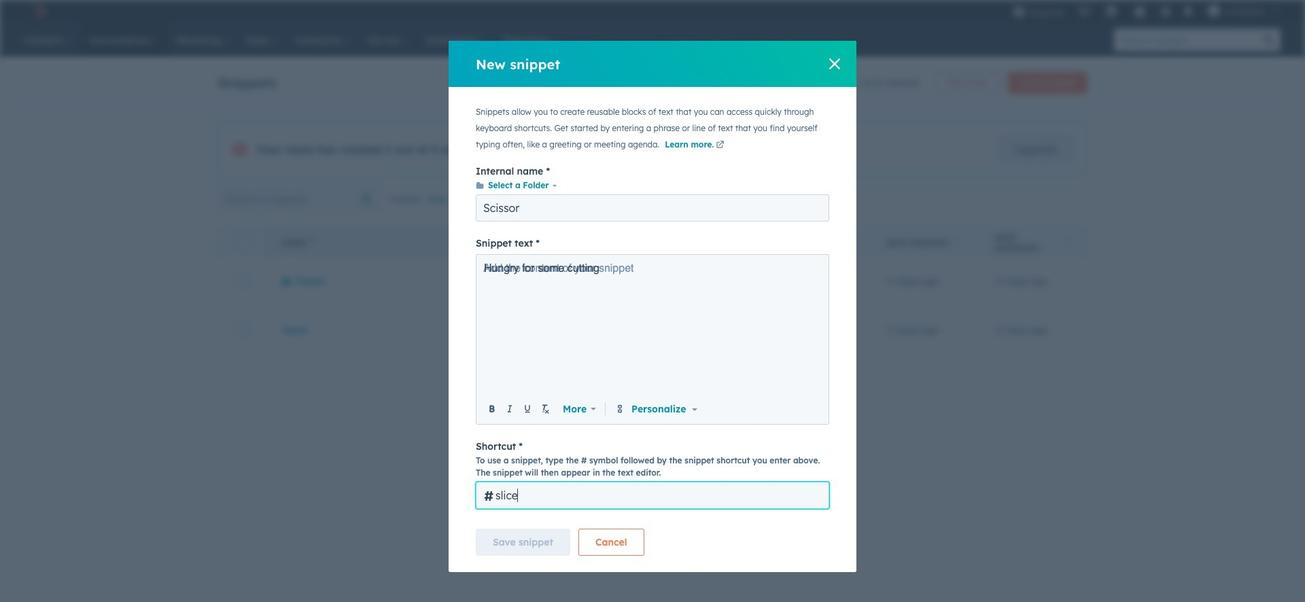 Task type: describe. For each thing, give the bounding box(es) containing it.
ascending sort. press to sort descending. image
[[310, 237, 315, 247]]

ascending sort. press to sort descending. element
[[310, 237, 315, 249]]

Type a word to use as a shortcut text field
[[476, 482, 829, 509]]

link opens in a new window image
[[716, 141, 724, 150]]

2 press to sort. image from the left
[[1065, 237, 1071, 247]]

1 press to sort. image from the left
[[952, 237, 957, 247]]

close image
[[829, 58, 840, 69]]

link opens in a new window image
[[716, 139, 724, 152]]

2 press to sort. element from the left
[[1065, 237, 1071, 249]]

Search HubSpot search field
[[1114, 29, 1257, 52]]



Task type: locate. For each thing, give the bounding box(es) containing it.
1 press to sort. element from the left
[[952, 237, 957, 249]]

1 horizontal spatial press to sort. element
[[1065, 237, 1071, 249]]

jacob simon image
[[1208, 5, 1220, 17]]

0 horizontal spatial press to sort. image
[[952, 237, 957, 247]]

0 horizontal spatial press to sort. element
[[952, 237, 957, 249]]

press to sort. image
[[952, 237, 957, 247], [1065, 237, 1071, 247]]

press to sort. element
[[952, 237, 957, 249], [1065, 237, 1071, 249]]

menu
[[1006, 0, 1289, 22]]

dialog
[[449, 41, 856, 572]]

marketplaces image
[[1105, 6, 1117, 18]]

1 horizontal spatial press to sort. image
[[1065, 237, 1071, 247]]

Give your snippet a name text field
[[476, 194, 829, 222]]

None text field
[[484, 261, 822, 397]]

Search search field
[[218, 186, 383, 213]]

banner
[[218, 68, 1088, 94]]



Task type: vqa. For each thing, say whether or not it's contained in the screenshot.
first PRESS TO SORT. element
yes



